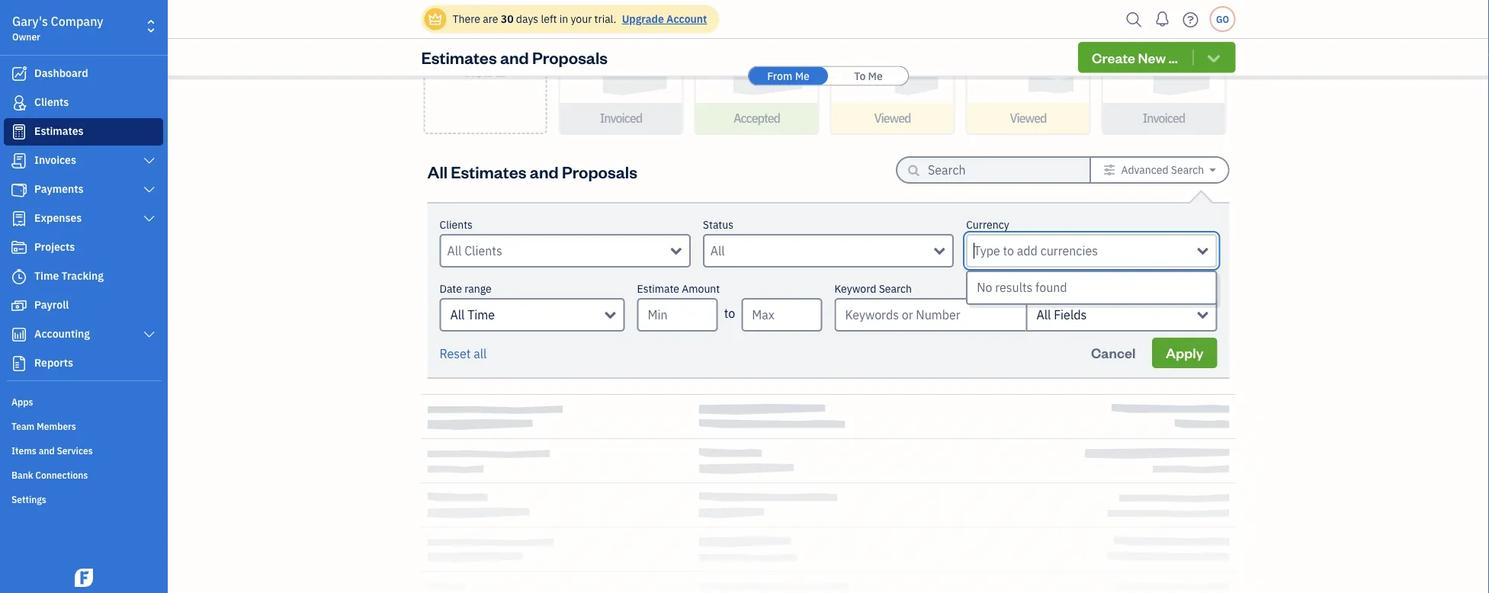 Task type: describe. For each thing, give the bounding box(es) containing it.
status
[[703, 218, 734, 232]]

all
[[474, 346, 487, 362]]

Estimate Amount Maximum text field
[[742, 298, 823, 332]]

accounting
[[34, 327, 90, 341]]

amount
[[682, 282, 720, 296]]

All Clients search field
[[447, 242, 671, 260]]

Keyword Search field
[[1026, 298, 1218, 332]]

days
[[516, 12, 539, 26]]

client image
[[10, 95, 28, 111]]

tracking
[[61, 269, 104, 283]]

reports
[[34, 356, 73, 370]]

members
[[37, 420, 76, 432]]

go to help image
[[1179, 8, 1203, 31]]

timer image
[[10, 269, 28, 284]]

notifications image
[[1151, 4, 1175, 34]]

chevron large down image for payments
[[142, 184, 156, 196]]

1 horizontal spatial create new … button
[[1079, 42, 1236, 73]]

projects
[[34, 240, 75, 254]]

accounting link
[[4, 321, 163, 349]]

team members link
[[4, 414, 163, 437]]

estimates and proposals
[[421, 46, 608, 68]]

all for all fields
[[1037, 307, 1051, 323]]

reports link
[[4, 350, 163, 378]]

search for advanced search
[[1171, 163, 1204, 177]]

all fields
[[1037, 307, 1087, 323]]

0 vertical spatial proposals
[[532, 46, 608, 68]]

dashboard
[[34, 66, 88, 80]]

chevron large down image for expenses
[[142, 213, 156, 225]]

time tracking link
[[4, 263, 163, 291]]

2 vertical spatial estimates
[[451, 161, 527, 182]]

time inside main element
[[34, 269, 59, 283]]

to
[[724, 305, 735, 321]]

bank connections link
[[4, 463, 163, 486]]

chevron large down image for invoices
[[142, 155, 156, 167]]

from me link
[[749, 67, 828, 85]]

no
[[977, 280, 993, 296]]

chart image
[[10, 327, 28, 342]]

to
[[854, 69, 866, 83]]

found
[[1036, 280, 1068, 296]]

clients inside clients link
[[34, 95, 69, 109]]

… for the left create new … 'dropdown button'
[[496, 62, 505, 80]]

me for from me
[[795, 69, 810, 83]]

cancel button
[[1078, 338, 1150, 368]]

gary's company owner
[[12, 13, 103, 43]]

date
[[440, 282, 462, 296]]

range
[[465, 282, 492, 296]]

1 horizontal spatial create new …
[[1092, 48, 1178, 66]]

estimate
[[637, 282, 680, 296]]

project image
[[10, 240, 28, 256]]

time tracking
[[34, 269, 104, 283]]

report image
[[10, 356, 28, 371]]

and for services
[[39, 445, 55, 457]]

all estimates and proposals
[[428, 161, 638, 182]]

fields
[[1054, 307, 1087, 323]]

1 vertical spatial and
[[530, 161, 559, 182]]

your
[[571, 12, 592, 26]]

team
[[11, 420, 35, 432]]

and for proposals
[[500, 46, 529, 68]]

connections
[[35, 469, 88, 481]]

clients link
[[4, 89, 163, 117]]

items and services link
[[4, 439, 163, 461]]

settings link
[[4, 487, 163, 510]]

items
[[11, 445, 37, 457]]

estimate image
[[10, 124, 28, 140]]

caretdown image
[[1210, 164, 1216, 176]]

main element
[[0, 0, 206, 593]]

left
[[541, 12, 557, 26]]

go
[[1217, 13, 1230, 25]]

estimate amount
[[637, 282, 720, 296]]

settings
[[11, 493, 46, 506]]

reset
[[440, 346, 471, 362]]

estimates link
[[4, 118, 163, 146]]

freshbooks image
[[72, 569, 96, 587]]

go button
[[1210, 6, 1236, 32]]

accepted
[[734, 110, 780, 126]]

reset all button
[[440, 345, 487, 363]]

account
[[667, 12, 707, 26]]

0 horizontal spatial create new … button
[[424, 0, 547, 134]]

money image
[[10, 298, 28, 313]]

apps link
[[4, 390, 163, 413]]



Task type: locate. For each thing, give the bounding box(es) containing it.
0 horizontal spatial create new …
[[464, 44, 507, 80]]

create for the left create new … 'dropdown button'
[[464, 44, 507, 62]]

viewed up search text box
[[1010, 110, 1047, 126]]

2 me from the left
[[868, 69, 883, 83]]

Type to add currencies search field
[[974, 242, 1198, 260]]

0 horizontal spatial clients
[[34, 95, 69, 109]]

1 horizontal spatial all
[[450, 307, 465, 323]]

0 vertical spatial and
[[500, 46, 529, 68]]

2 vertical spatial chevron large down image
[[142, 213, 156, 225]]

all inside field
[[1037, 307, 1051, 323]]

0 vertical spatial chevron large down image
[[142, 155, 156, 167]]

dashboard image
[[10, 66, 28, 82]]

2 chevron large down image from the top
[[142, 184, 156, 196]]

estimates for estimates
[[34, 124, 84, 138]]

create down search icon
[[1092, 48, 1136, 66]]

and
[[500, 46, 529, 68], [530, 161, 559, 182], [39, 445, 55, 457]]

all inside dropdown button
[[450, 307, 465, 323]]

results
[[996, 280, 1033, 296]]

me
[[795, 69, 810, 83], [868, 69, 883, 83]]

from me
[[767, 69, 810, 83]]

estimates inside main element
[[34, 124, 84, 138]]

0 vertical spatial search
[[1171, 163, 1204, 177]]

create for rightmost create new … 'dropdown button'
[[1092, 48, 1136, 66]]

1 horizontal spatial …
[[1169, 48, 1178, 66]]

time inside dropdown button
[[468, 307, 495, 323]]

0 horizontal spatial create
[[464, 44, 507, 62]]

me inside from me link
[[795, 69, 810, 83]]

… for rightmost create new … 'dropdown button'
[[1169, 48, 1178, 66]]

cancel
[[1091, 344, 1136, 362]]

1 vertical spatial chevron large down image
[[142, 184, 156, 196]]

All search field
[[711, 242, 934, 260]]

2 invoiced from the left
[[1143, 110, 1185, 126]]

2 vertical spatial and
[[39, 445, 55, 457]]

1 horizontal spatial time
[[468, 307, 495, 323]]

create new … button
[[424, 0, 547, 134], [1079, 42, 1236, 73]]

time
[[34, 269, 59, 283], [468, 307, 495, 323]]

all for all estimates and proposals
[[428, 161, 448, 182]]

dashboard link
[[4, 60, 163, 88]]

0 horizontal spatial all
[[428, 161, 448, 182]]

invoices
[[34, 153, 76, 167]]

1 horizontal spatial create
[[1092, 48, 1136, 66]]

payroll link
[[4, 292, 163, 320]]

there are 30 days left in your trial. upgrade account
[[453, 12, 707, 26]]

estimates
[[421, 46, 497, 68], [34, 124, 84, 138], [451, 161, 527, 182]]

gary's
[[12, 13, 48, 29]]

chevrondown image
[[1205, 50, 1223, 65]]

1 horizontal spatial invoiced
[[1143, 110, 1185, 126]]

clients up date
[[440, 218, 473, 232]]

payment image
[[10, 182, 28, 198]]

clients
[[34, 95, 69, 109], [440, 218, 473, 232]]

from
[[767, 69, 793, 83]]

chevron large down image inside invoices 'link'
[[142, 155, 156, 167]]

0 horizontal spatial invoiced
[[600, 110, 642, 126]]

new inside create new …
[[466, 62, 493, 80]]

to me link
[[829, 67, 908, 85]]

search left the caretdown icon
[[1171, 163, 1204, 177]]

… down 30 in the top of the page
[[496, 62, 505, 80]]

me right from
[[795, 69, 810, 83]]

search right keyword
[[879, 282, 912, 296]]

there
[[453, 12, 480, 26]]

0 horizontal spatial search
[[879, 282, 912, 296]]

1 horizontal spatial me
[[868, 69, 883, 83]]

1 horizontal spatial clients
[[440, 218, 473, 232]]

chevron large down image
[[142, 155, 156, 167], [142, 184, 156, 196], [142, 213, 156, 225]]

new
[[1138, 48, 1166, 66], [466, 62, 493, 80]]

chevron large down image down estimates link
[[142, 155, 156, 167]]

new down notifications icon
[[1138, 48, 1166, 66]]

time down range
[[468, 307, 495, 323]]

1 vertical spatial proposals
[[562, 161, 638, 182]]

invoices link
[[4, 147, 163, 175]]

clients down dashboard
[[34, 95, 69, 109]]

new for the left create new … 'dropdown button'
[[466, 62, 493, 80]]

0 vertical spatial estimates
[[421, 46, 497, 68]]

… inside create new …
[[496, 62, 505, 80]]

create
[[464, 44, 507, 62], [1092, 48, 1136, 66]]

chevron large down image
[[142, 329, 156, 341]]

2 horizontal spatial and
[[530, 161, 559, 182]]

all
[[428, 161, 448, 182], [450, 307, 465, 323], [1037, 307, 1051, 323]]

1 invoiced from the left
[[600, 110, 642, 126]]

create new … down search icon
[[1092, 48, 1178, 66]]

Search text field
[[928, 158, 1066, 182]]

date range
[[440, 282, 492, 296]]

new down are
[[466, 62, 493, 80]]

1 horizontal spatial viewed
[[1010, 110, 1047, 126]]

all time
[[450, 307, 495, 323]]

upgrade
[[622, 12, 664, 26]]

1 vertical spatial estimates
[[34, 124, 84, 138]]

expense image
[[10, 211, 28, 227]]

Keyword Search text field
[[835, 298, 1026, 332]]

advanced
[[1122, 163, 1169, 177]]

keyword
[[835, 282, 877, 296]]

0 horizontal spatial me
[[795, 69, 810, 83]]

… down notifications icon
[[1169, 48, 1178, 66]]

Estimate Amount Minimum text field
[[637, 298, 718, 332]]

1 viewed from the left
[[874, 110, 911, 126]]

0 horizontal spatial and
[[39, 445, 55, 457]]

team members
[[11, 420, 76, 432]]

apps
[[11, 396, 33, 408]]

1 horizontal spatial and
[[500, 46, 529, 68]]

search
[[1171, 163, 1204, 177], [879, 282, 912, 296]]

to me
[[854, 69, 883, 83]]

chevron large down image inside expenses link
[[142, 213, 156, 225]]

create new …
[[464, 44, 507, 80], [1092, 48, 1178, 66]]

0 vertical spatial clients
[[34, 95, 69, 109]]

no results found option
[[968, 272, 1216, 304]]

expenses
[[34, 211, 82, 225]]

viewed down to me link
[[874, 110, 911, 126]]

advanced search button
[[1092, 158, 1228, 182]]

create new … down are
[[464, 44, 507, 80]]

0 horizontal spatial new
[[466, 62, 493, 80]]

1 horizontal spatial search
[[1171, 163, 1204, 177]]

payments link
[[4, 176, 163, 204]]

1 vertical spatial time
[[468, 307, 495, 323]]

chevron large down image up expenses link
[[142, 184, 156, 196]]

search inside dropdown button
[[1171, 163, 1204, 177]]

30
[[501, 12, 514, 26]]

1 vertical spatial search
[[879, 282, 912, 296]]

owner
[[12, 31, 40, 43]]

payroll
[[34, 298, 69, 312]]

company
[[51, 13, 103, 29]]

services
[[57, 445, 93, 457]]

0 vertical spatial time
[[34, 269, 59, 283]]

all for all time
[[450, 307, 465, 323]]

apply
[[1166, 344, 1204, 362]]

no results found
[[977, 280, 1068, 296]]

in
[[560, 12, 568, 26]]

time right the timer icon
[[34, 269, 59, 283]]

all time button
[[440, 298, 625, 332]]

1 horizontal spatial new
[[1138, 48, 1166, 66]]

keyword search
[[835, 282, 912, 296]]

0 horizontal spatial time
[[34, 269, 59, 283]]

upgrade account link
[[619, 12, 707, 26]]

2 viewed from the left
[[1010, 110, 1047, 126]]

crown image
[[428, 11, 444, 27]]

are
[[483, 12, 498, 26]]

settings image
[[1104, 164, 1116, 176]]

create down are
[[464, 44, 507, 62]]

search for keyword search
[[879, 282, 912, 296]]

me for to me
[[868, 69, 883, 83]]

bank
[[11, 469, 33, 481]]

reset all
[[440, 346, 487, 362]]

and inside main element
[[39, 445, 55, 457]]

0 horizontal spatial …
[[496, 62, 505, 80]]

me right the to
[[868, 69, 883, 83]]

1 vertical spatial clients
[[440, 218, 473, 232]]

new for rightmost create new … 'dropdown button'
[[1138, 48, 1166, 66]]

payments
[[34, 182, 84, 196]]

items and services
[[11, 445, 93, 457]]

1 chevron large down image from the top
[[142, 155, 156, 167]]

estimates for estimates and proposals
[[421, 46, 497, 68]]

advanced search
[[1122, 163, 1204, 177]]

projects link
[[4, 234, 163, 262]]

invoice image
[[10, 153, 28, 169]]

trial.
[[595, 12, 617, 26]]

3 chevron large down image from the top
[[142, 213, 156, 225]]

chevron large down image inside payments link
[[142, 184, 156, 196]]

1 me from the left
[[795, 69, 810, 83]]

chevron large down image up projects 'link'
[[142, 213, 156, 225]]

expenses link
[[4, 205, 163, 233]]

2 horizontal spatial all
[[1037, 307, 1051, 323]]

0 horizontal spatial viewed
[[874, 110, 911, 126]]

currency
[[966, 218, 1010, 232]]

bank connections
[[11, 469, 88, 481]]

search image
[[1122, 8, 1147, 31]]

invoiced
[[600, 110, 642, 126], [1143, 110, 1185, 126]]

me inside to me link
[[868, 69, 883, 83]]

apply button
[[1153, 338, 1218, 368]]



Task type: vqa. For each thing, say whether or not it's contained in the screenshot.
"and"
yes



